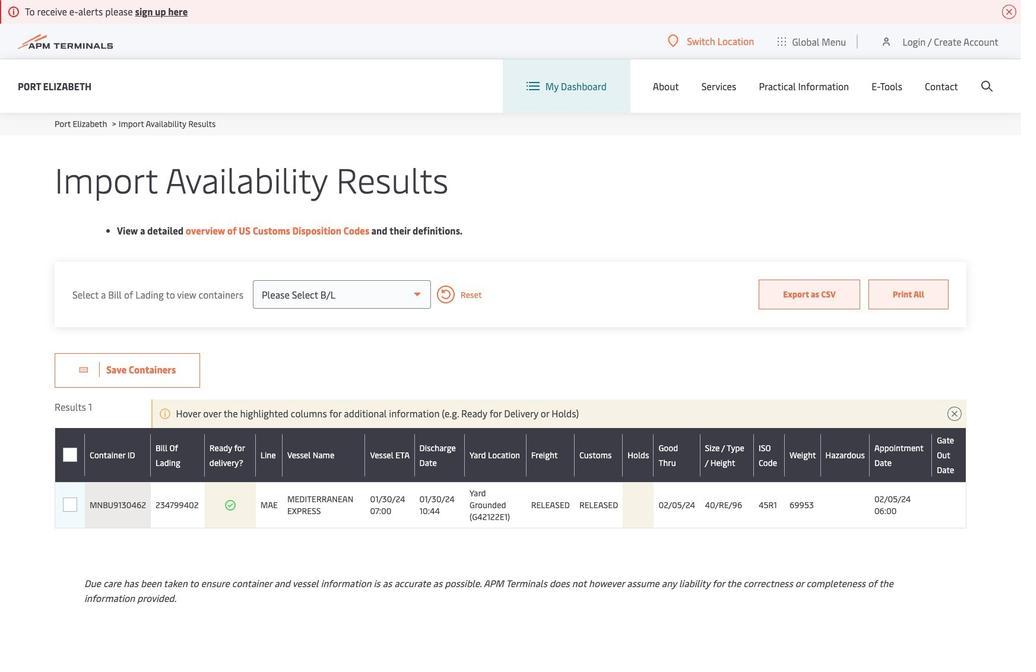 Task type: locate. For each thing, give the bounding box(es) containing it.
None checkbox
[[63, 448, 77, 462]]

close alert image
[[1002, 5, 1016, 19]]

None checkbox
[[63, 448, 77, 462], [63, 498, 77, 512], [63, 498, 77, 512], [63, 448, 77, 462], [63, 498, 77, 512], [63, 498, 77, 512]]

ready image
[[224, 499, 236, 511]]



Task type: vqa. For each thing, say whether or not it's contained in the screenshot.
Account on the top right
no



